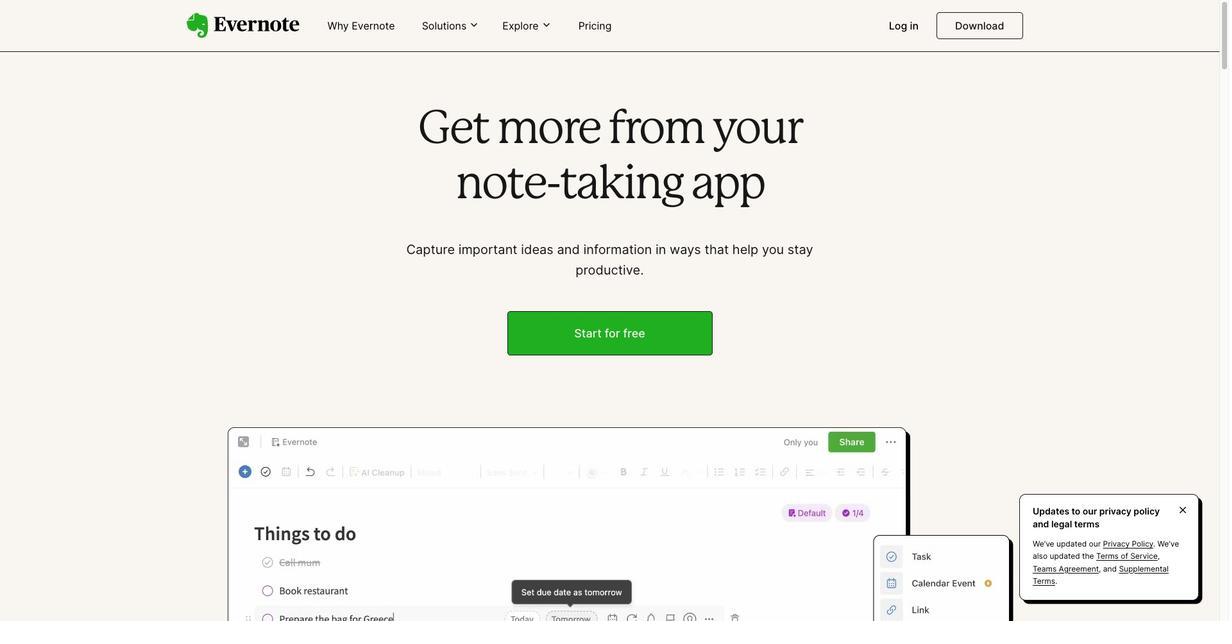 Task type: locate. For each thing, give the bounding box(es) containing it.
0 horizontal spatial .
[[1056, 576, 1058, 586]]

and inside terms of service , teams agreement , and
[[1104, 564, 1117, 574]]

for
[[605, 327, 620, 340]]

and
[[557, 242, 580, 257], [1033, 518, 1050, 529], [1104, 564, 1117, 574]]

0 vertical spatial and
[[557, 242, 580, 257]]

terms of service , teams agreement , and
[[1033, 552, 1160, 574]]

capture important ideas and information in ways that help you stay productive.
[[407, 242, 814, 278]]

important
[[459, 242, 518, 257]]

.
[[1154, 539, 1156, 549], [1056, 576, 1058, 586]]

start
[[575, 327, 602, 340]]

0 horizontal spatial in
[[656, 242, 666, 257]]

0 vertical spatial .
[[1154, 539, 1156, 549]]

1 horizontal spatial we've
[[1158, 539, 1180, 549]]

1 horizontal spatial .
[[1154, 539, 1156, 549]]

1 horizontal spatial in
[[910, 19, 919, 32]]

productive.
[[576, 262, 644, 278]]

more
[[497, 108, 600, 152]]

1 vertical spatial .
[[1056, 576, 1058, 586]]

note-
[[455, 164, 560, 208]]

and down updates
[[1033, 518, 1050, 529]]

updated up teams agreement link
[[1050, 552, 1081, 561]]

2 horizontal spatial and
[[1104, 564, 1117, 574]]

updated inside . we've also updated the
[[1050, 552, 1081, 561]]

we've
[[1033, 539, 1055, 549], [1158, 539, 1180, 549]]

0 vertical spatial our
[[1083, 506, 1098, 517]]

0 vertical spatial terms
[[1097, 552, 1119, 561]]

. up service
[[1154, 539, 1156, 549]]

supplemental terms link
[[1033, 564, 1169, 586]]

from
[[608, 108, 704, 152]]

explore button
[[499, 18, 556, 33]]

ideas
[[521, 242, 554, 257]]

we've up also on the right
[[1033, 539, 1055, 549]]

. inside . we've also updated the
[[1154, 539, 1156, 549]]

1 vertical spatial updated
[[1050, 552, 1081, 561]]

in left ways
[[656, 242, 666, 257]]

0 horizontal spatial terms
[[1033, 576, 1056, 586]]

note-taking hero screen image
[[186, 427, 1034, 621]]

that
[[705, 242, 729, 257]]

policy
[[1132, 539, 1154, 549]]

0 horizontal spatial ,
[[1099, 564, 1102, 574]]

capture
[[407, 242, 455, 257]]

1 vertical spatial and
[[1033, 518, 1050, 529]]

. down teams agreement link
[[1056, 576, 1058, 586]]

1 vertical spatial our
[[1090, 539, 1101, 549]]

updated
[[1057, 539, 1087, 549], [1050, 552, 1081, 561]]

solutions
[[422, 19, 467, 32]]

2 we've from the left
[[1158, 539, 1180, 549]]

our for privacy
[[1083, 506, 1098, 517]]

1 vertical spatial in
[[656, 242, 666, 257]]

supplemental terms
[[1033, 564, 1169, 586]]

in
[[910, 19, 919, 32], [656, 242, 666, 257]]

terms down privacy
[[1097, 552, 1119, 561]]

we've right policy
[[1158, 539, 1180, 549]]

why evernote link
[[320, 14, 403, 39]]

terms down teams
[[1033, 576, 1056, 586]]

our up the
[[1090, 539, 1101, 549]]

taking
[[560, 164, 684, 208]]

teams agreement link
[[1033, 564, 1099, 574]]

help
[[733, 242, 759, 257]]

terms
[[1097, 552, 1119, 561], [1033, 576, 1056, 586]]

0 horizontal spatial we've
[[1033, 539, 1055, 549]]

, up supplemental
[[1158, 552, 1160, 561]]

1 horizontal spatial terms
[[1097, 552, 1119, 561]]

updated up the
[[1057, 539, 1087, 549]]

, down . we've also updated the
[[1099, 564, 1102, 574]]

1 horizontal spatial and
[[1033, 518, 1050, 529]]

1 we've from the left
[[1033, 539, 1055, 549]]

and right ideas
[[557, 242, 580, 257]]

service
[[1131, 552, 1158, 561]]

0 vertical spatial ,
[[1158, 552, 1160, 561]]

the
[[1083, 552, 1095, 561]]

2 vertical spatial and
[[1104, 564, 1117, 574]]

,
[[1158, 552, 1160, 561], [1099, 564, 1102, 574]]

why
[[328, 19, 349, 32]]

and inside updates to our privacy policy and legal terms
[[1033, 518, 1050, 529]]

and down . we've also updated the
[[1104, 564, 1117, 574]]

in right log
[[910, 19, 919, 32]]

1 vertical spatial terms
[[1033, 576, 1056, 586]]

to
[[1072, 506, 1081, 517]]

our
[[1083, 506, 1098, 517], [1090, 539, 1101, 549]]

our inside updates to our privacy policy and legal terms
[[1083, 506, 1098, 517]]

updates
[[1033, 506, 1070, 517]]

privacy policy link
[[1104, 539, 1154, 549]]

0 horizontal spatial and
[[557, 242, 580, 257]]

your
[[713, 108, 802, 152]]

our up terms
[[1083, 506, 1098, 517]]



Task type: vqa. For each thing, say whether or not it's contained in the screenshot.
'Capture important ideas and information in ways that help you stay productive.'
yes



Task type: describe. For each thing, give the bounding box(es) containing it.
in inside capture important ideas and information in ways that help you stay productive.
[[656, 242, 666, 257]]

explore
[[503, 19, 539, 32]]

app
[[692, 164, 765, 208]]

supplemental
[[1120, 564, 1169, 574]]

we've updated our privacy policy
[[1033, 539, 1154, 549]]

. for . we've also updated the
[[1154, 539, 1156, 549]]

information
[[584, 242, 652, 257]]

terms of service link
[[1097, 552, 1158, 561]]

. we've also updated the
[[1033, 539, 1180, 561]]

and inside capture important ideas and information in ways that help you stay productive.
[[557, 242, 580, 257]]

agreement
[[1059, 564, 1099, 574]]

get
[[418, 108, 489, 152]]

start for free
[[575, 327, 646, 340]]

you
[[762, 242, 784, 257]]

privacy
[[1104, 539, 1130, 549]]

0 vertical spatial in
[[910, 19, 919, 32]]

start for free link
[[507, 311, 713, 355]]

our for privacy
[[1090, 539, 1101, 549]]

terms inside supplemental terms
[[1033, 576, 1056, 586]]

free
[[623, 327, 646, 340]]

terms
[[1075, 518, 1100, 529]]

log
[[889, 19, 908, 32]]

updates to our privacy policy and legal terms
[[1033, 506, 1160, 529]]

also
[[1033, 552, 1048, 561]]

log in
[[889, 19, 919, 32]]

pricing
[[579, 19, 612, 32]]

stay
[[788, 242, 814, 257]]

of
[[1121, 552, 1129, 561]]

solutions button
[[418, 18, 484, 33]]

download link
[[937, 12, 1023, 39]]

ways
[[670, 242, 701, 257]]

download
[[956, 19, 1005, 32]]

evernote logo image
[[186, 13, 299, 38]]

terms inside terms of service , teams agreement , and
[[1097, 552, 1119, 561]]

. for .
[[1056, 576, 1058, 586]]

1 vertical spatial ,
[[1099, 564, 1102, 574]]

we've inside . we've also updated the
[[1158, 539, 1180, 549]]

teams
[[1033, 564, 1057, 574]]

why evernote
[[328, 19, 395, 32]]

1 horizontal spatial ,
[[1158, 552, 1160, 561]]

policy
[[1134, 506, 1160, 517]]

0 vertical spatial updated
[[1057, 539, 1087, 549]]

pricing link
[[571, 14, 620, 39]]

evernote
[[352, 19, 395, 32]]

privacy
[[1100, 506, 1132, 517]]

legal
[[1052, 518, 1073, 529]]

get more from your note-taking app
[[418, 108, 802, 208]]

log in link
[[882, 14, 927, 39]]



